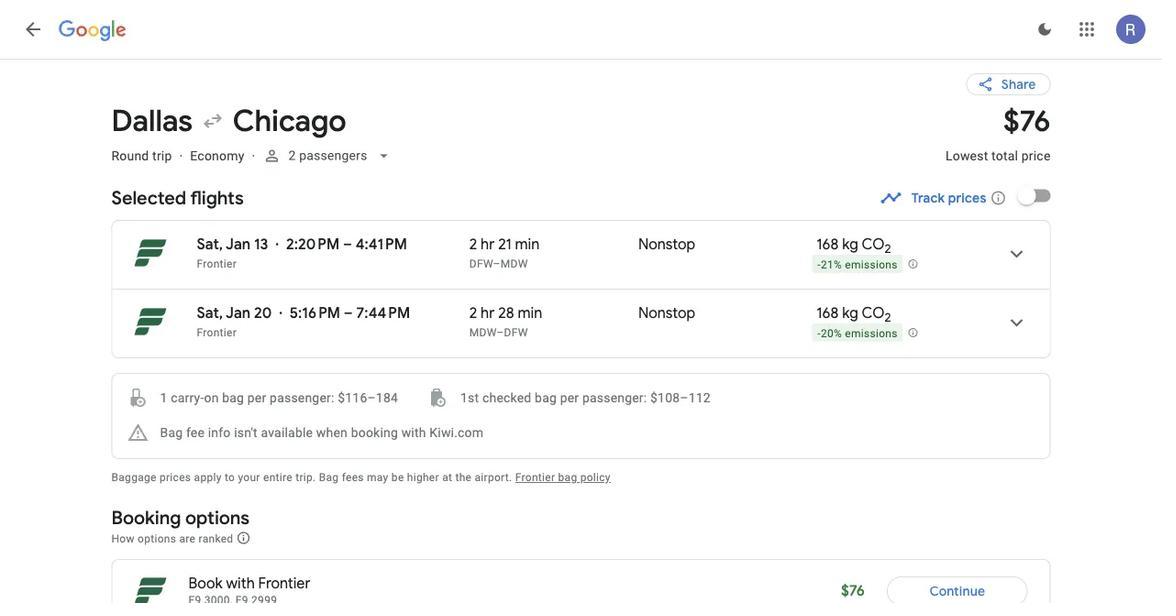 Task type: vqa. For each thing, say whether or not it's contained in the screenshot.
2nd PER from the right
yes



Task type: describe. For each thing, give the bounding box(es) containing it.
baggage prices apply to your entire trip.  bag fees may be higher at the airport. frontier bag policy
[[111, 471, 611, 484]]

jan for 13
[[226, 235, 251, 254]]

jan for 20
[[226, 304, 251, 323]]

- for 2 hr 21 min
[[817, 258, 821, 271]]

20%
[[821, 327, 842, 340]]

learn more about booking options element
[[236, 528, 251, 548]]

5:16 pm – 7:44 pm
[[290, 304, 410, 323]]

mdw inside 2 hr 28 min mdw – dfw
[[469, 327, 497, 339]]

76 US dollars text field
[[841, 582, 865, 601]]

total duration 2 hr 21 min. element
[[469, 235, 638, 257]]

2 passengers
[[288, 148, 367, 163]]

168 for 2 hr 28 min
[[817, 304, 839, 323]]

2:20 pm
[[286, 235, 340, 254]]

13
[[254, 235, 268, 254]]

co for 2 hr 21 min
[[862, 235, 885, 254]]

21%
[[821, 258, 842, 271]]

at
[[442, 471, 452, 484]]

Arrival time: 4:41 PM. text field
[[356, 235, 407, 254]]

passenger: inside first checked bag costs between 108 us dollars and 112 us dollars per passenger element
[[582, 390, 647, 405]]

4:41 pm
[[356, 235, 407, 254]]

options for booking
[[185, 506, 249, 530]]

76 us dollars element
[[1003, 102, 1051, 140]]

flight details. departing flight on saturday, january 13. leaves dallas/fort worth international airport at 2:20 pm on saturday, january 13 and arrives at chicago midway international airport at 4:41 pm on saturday, january 13. image
[[995, 232, 1039, 276]]

Flight numbers F9 3000, F9 2999 text field
[[188, 594, 277, 604]]

share
[[1001, 76, 1036, 93]]

0 horizontal spatial bag
[[222, 390, 244, 405]]

none text field containing $76
[[946, 102, 1051, 180]]

168 for 2 hr 21 min
[[817, 235, 839, 254]]

Departure time: 5:16 PM. text field
[[290, 304, 340, 323]]

$108–112
[[650, 390, 711, 405]]

dfw inside 2 hr 28 min mdw – dfw
[[504, 327, 528, 339]]

share button
[[966, 73, 1051, 95]]

book
[[188, 575, 223, 593]]

nonstop for 2 hr 28 min
[[638, 304, 695, 323]]

learn more about tracked prices image
[[990, 190, 1007, 206]]

how
[[111, 532, 135, 545]]

2 hr 21 min dfw – mdw
[[469, 235, 540, 271]]

2 for 2 passengers
[[288, 148, 296, 163]]

selected
[[111, 186, 186, 210]]

flights
[[190, 186, 244, 210]]

kiwi.com
[[430, 425, 484, 440]]

emissions for 2 hr 21 min
[[845, 258, 898, 271]]

when
[[316, 425, 348, 440]]

sat, jan 20
[[197, 304, 272, 323]]

$76 for $76 lowest total price
[[1003, 102, 1051, 140]]

1 horizontal spatial with
[[401, 425, 426, 440]]

total
[[992, 148, 1018, 163]]

hr for 21
[[481, 235, 495, 254]]

carry-
[[171, 390, 204, 405]]

0 horizontal spatial bag
[[160, 425, 183, 440]]

sat, for sat, jan 13
[[197, 235, 223, 254]]

price
[[1022, 148, 1051, 163]]

20
[[254, 304, 272, 323]]

ranked
[[199, 532, 233, 545]]

1st checked bag per passenger: $108–112
[[460, 390, 711, 405]]

to
[[225, 471, 235, 484]]

min for 2 hr 21 min
[[515, 235, 540, 254]]

frontier right airport.
[[515, 471, 555, 484]]

how options are ranked
[[111, 532, 236, 545]]

trip.
[[296, 471, 316, 484]]

dallas
[[111, 102, 192, 140]]

$76 lowest total price
[[946, 102, 1051, 163]]

hr for 28
[[481, 304, 495, 323]]

kg for 2 hr 28 min
[[842, 304, 858, 323]]

go back image
[[22, 18, 44, 40]]

1st
[[460, 390, 479, 405]]

apply
[[194, 471, 222, 484]]

2 for 2 hr 28 min mdw – dfw
[[469, 304, 477, 323]]

bag fee info isn't available when booking with kiwi.com
[[160, 425, 484, 440]]

2 hr 28 min mdw – dfw
[[469, 304, 542, 339]]

available
[[261, 425, 313, 440]]

2  image from the left
[[252, 148, 255, 163]]

baggage
[[111, 471, 157, 484]]

loading results progress bar
[[0, 59, 1162, 62]]

7:44 pm
[[356, 304, 410, 323]]

return flight on saturday, january 20. leaves chicago midway international airport at 5:16 pm on saturday, january 20 and arrives at dallas/fort worth international airport at 7:44 pm on saturday, january 20. element
[[197, 304, 410, 323]]

1 carry-on bag per passenger: $116–184
[[160, 390, 398, 405]]

- for 2 hr 28 min
[[817, 327, 821, 340]]

round trip
[[111, 148, 172, 163]]

sat, jan 13
[[197, 235, 268, 254]]

$76 for $76
[[841, 582, 865, 601]]

co for 2 hr 28 min
[[862, 304, 885, 323]]

booking
[[351, 425, 398, 440]]

your
[[238, 471, 260, 484]]

round
[[111, 148, 149, 163]]

learn more about booking options image
[[236, 531, 251, 546]]

book with frontier
[[188, 575, 311, 593]]

dfw inside 2 hr 21 min dfw – mdw
[[469, 258, 493, 271]]

frontier down sat, jan 20
[[197, 327, 237, 339]]

1
[[160, 390, 167, 405]]

higher
[[407, 471, 439, 484]]



Task type: locate. For each thing, give the bounding box(es) containing it.
$76 inside the $76 lowest total price
[[1003, 102, 1051, 140]]

dfw down 28
[[504, 327, 528, 339]]

- down 21%
[[817, 327, 821, 340]]

chicago
[[233, 102, 346, 140]]

kg up -21% emissions
[[842, 235, 858, 254]]

jan
[[226, 235, 251, 254], [226, 304, 251, 323]]

0 vertical spatial 168
[[817, 235, 839, 254]]

0 vertical spatial nonstop
[[638, 235, 695, 254]]

2 168 kg co 2 from the top
[[817, 304, 891, 325]]

min inside 2 hr 28 min mdw – dfw
[[518, 304, 542, 323]]

 image right economy
[[252, 148, 255, 163]]

1 emissions from the top
[[845, 258, 898, 271]]

1 vertical spatial min
[[518, 304, 542, 323]]

168 kg co 2 for 2 hr 21 min
[[817, 235, 891, 257]]

bag left policy
[[558, 471, 577, 484]]

 image right trip
[[179, 148, 183, 163]]

options for how
[[138, 532, 176, 545]]

2 sat, from the top
[[197, 304, 223, 323]]

mdw inside 2 hr 21 min dfw – mdw
[[501, 258, 528, 271]]

0 horizontal spatial passenger:
[[270, 390, 334, 405]]

0 vertical spatial 168 kg co 2
[[817, 235, 891, 257]]

min
[[515, 235, 540, 254], [518, 304, 542, 323]]

1 vertical spatial $76
[[841, 582, 865, 601]]

change appearance image
[[1023, 7, 1067, 51]]

1 kg from the top
[[842, 235, 858, 254]]

2 kg from the top
[[842, 304, 858, 323]]

0 vertical spatial min
[[515, 235, 540, 254]]

1 vertical spatial options
[[138, 532, 176, 545]]

0 horizontal spatial mdw
[[469, 327, 497, 339]]

2 emissions from the top
[[845, 327, 898, 340]]

per
[[247, 390, 266, 405], [560, 390, 579, 405]]

total duration 2 hr 28 min. element
[[469, 304, 638, 326]]

co up -20% emissions
[[862, 304, 885, 323]]

21
[[498, 235, 512, 254]]

1 horizontal spatial per
[[560, 390, 579, 405]]

1 nonstop from the top
[[638, 235, 695, 254]]

frontier
[[197, 258, 237, 271], [197, 327, 237, 339], [515, 471, 555, 484], [258, 575, 311, 593]]

sat, left 20
[[197, 304, 223, 323]]

prices left apply
[[160, 471, 191, 484]]

168 kg co 2 up -20% emissions
[[817, 304, 891, 325]]

with right booking
[[401, 425, 426, 440]]

2 left 21
[[469, 235, 477, 254]]

2:20 pm – 4:41 pm
[[286, 235, 407, 254]]

nonstop
[[638, 235, 695, 254], [638, 304, 695, 323]]

0 vertical spatial options
[[185, 506, 249, 530]]

- up 20%
[[817, 258, 821, 271]]

track prices
[[911, 190, 986, 206]]

min right 28
[[518, 304, 542, 323]]

jan left the 13
[[226, 235, 251, 254]]

0 vertical spatial -
[[817, 258, 821, 271]]

first checked bag costs between 108 us dollars and 112 us dollars per passenger element
[[427, 387, 711, 409]]

2 up -21% emissions
[[885, 241, 891, 257]]

1 vertical spatial mdw
[[469, 327, 497, 339]]

frontier down sat, jan 13
[[197, 258, 237, 271]]

1 - from the top
[[817, 258, 821, 271]]

min inside 2 hr 21 min dfw – mdw
[[515, 235, 540, 254]]

emissions for 2 hr 28 min
[[845, 327, 898, 340]]

Departure time: 2:20 PM. text field
[[286, 235, 340, 254]]

on
[[204, 390, 219, 405]]

nonstop flight. element for 2 hr 21 min
[[638, 235, 695, 257]]

prices
[[948, 190, 986, 206], [160, 471, 191, 484]]

1 carry-on bag costs between 116 us dollars and 184 us dollars per passenger element
[[127, 387, 398, 409]]

1 vertical spatial 168
[[817, 304, 839, 323]]

0 vertical spatial kg
[[842, 235, 858, 254]]

168 kg co 2
[[817, 235, 891, 257], [817, 304, 891, 325]]

with up flight numbers f9 3000, f9 2999 text field
[[226, 575, 255, 593]]

bag right on
[[222, 390, 244, 405]]

0 vertical spatial nonstop flight. element
[[638, 235, 695, 257]]

passengers
[[299, 148, 367, 163]]

lowest
[[946, 148, 988, 163]]

main content containing dallas
[[111, 59, 1051, 604]]

Arrival time: 7:44 PM. text field
[[356, 304, 410, 323]]

1 jan from the top
[[226, 235, 251, 254]]

0 vertical spatial dfw
[[469, 258, 493, 271]]

nonstop for 2 hr 21 min
[[638, 235, 695, 254]]

-21% emissions
[[817, 258, 898, 271]]

prices left learn more about tracked prices icon
[[948, 190, 986, 206]]

0 vertical spatial bag
[[160, 425, 183, 440]]

None text field
[[946, 102, 1051, 180]]

bag right trip.
[[319, 471, 339, 484]]

0 horizontal spatial  image
[[179, 148, 183, 163]]

2 nonstop flight. element from the top
[[638, 304, 695, 326]]

with
[[401, 425, 426, 440], [226, 575, 255, 593]]

options down "booking"
[[138, 532, 176, 545]]

fee
[[186, 425, 205, 440]]

mdw down 21
[[501, 258, 528, 271]]

bag
[[160, 425, 183, 440], [319, 471, 339, 484]]

1 per from the left
[[247, 390, 266, 405]]

mdw
[[501, 258, 528, 271], [469, 327, 497, 339]]

1 horizontal spatial bag
[[319, 471, 339, 484]]

2 for 2 hr 21 min dfw – mdw
[[469, 235, 477, 254]]

passenger: left the $108–112
[[582, 390, 647, 405]]

1 horizontal spatial $76
[[1003, 102, 1051, 140]]

2 - from the top
[[817, 327, 821, 340]]

departing flight on saturday, january 13. leaves dallas/fort worth international airport at 2:20 pm on saturday, january 13 and arrives at chicago midway international airport at 4:41 pm on saturday, january 13. element
[[197, 235, 407, 254]]

continue
[[929, 583, 985, 600]]

emissions
[[845, 258, 898, 271], [845, 327, 898, 340]]

list
[[112, 221, 1050, 358]]

5:16 pm
[[290, 304, 340, 323]]

1 horizontal spatial  image
[[252, 148, 255, 163]]

co
[[862, 235, 885, 254], [862, 304, 885, 323]]

1 vertical spatial bag
[[319, 471, 339, 484]]

flight details. return flight on saturday, january 20. leaves chicago midway international airport at 5:16 pm on saturday, january 20 and arrives at dallas/fort worth international airport at 7:44 pm on saturday, january 20. image
[[995, 301, 1039, 345]]

1 vertical spatial hr
[[481, 304, 495, 323]]

2 left 28
[[469, 304, 477, 323]]

2 nonstop from the top
[[638, 304, 695, 323]]

1 hr from the top
[[481, 235, 495, 254]]

– down 21
[[493, 258, 501, 271]]

sat,
[[197, 235, 223, 254], [197, 304, 223, 323]]

1 168 kg co 2 from the top
[[817, 235, 891, 257]]

0 horizontal spatial $76
[[841, 582, 865, 601]]

0 vertical spatial emissions
[[845, 258, 898, 271]]

isn't
[[234, 425, 258, 440]]

– inside 2 hr 21 min dfw – mdw
[[493, 258, 501, 271]]

fees
[[342, 471, 364, 484]]

kg up -20% emissions
[[842, 304, 858, 323]]

2 co from the top
[[862, 304, 885, 323]]

bag right checked
[[535, 390, 557, 405]]

2 inside 2 hr 21 min dfw – mdw
[[469, 235, 477, 254]]

1 vertical spatial dfw
[[504, 327, 528, 339]]

prices for track
[[948, 190, 986, 206]]

passenger: up available
[[270, 390, 334, 405]]

0 vertical spatial sat,
[[197, 235, 223, 254]]

entire
[[263, 471, 293, 484]]

– down 28
[[497, 327, 504, 339]]

2 per from the left
[[560, 390, 579, 405]]

Dallas to Chicago and back text field
[[111, 102, 924, 140]]

168 up 21%
[[817, 235, 839, 254]]

1 vertical spatial -
[[817, 327, 821, 340]]

1 vertical spatial with
[[226, 575, 255, 593]]

bag left the "fee"
[[160, 425, 183, 440]]

1 passenger: from the left
[[270, 390, 334, 405]]

options up the ranked
[[185, 506, 249, 530]]

0 horizontal spatial options
[[138, 532, 176, 545]]

2 hr from the top
[[481, 304, 495, 323]]

economy
[[190, 148, 244, 163]]

sat, down "flights"
[[197, 235, 223, 254]]

booking
[[111, 506, 181, 530]]

may
[[367, 471, 389, 484]]

1 vertical spatial sat,
[[197, 304, 223, 323]]

0 vertical spatial co
[[862, 235, 885, 254]]

2 inside 2 hr 28 min mdw – dfw
[[469, 304, 477, 323]]

2 inside popup button
[[288, 148, 296, 163]]

checked
[[482, 390, 531, 405]]

min right 21
[[515, 235, 540, 254]]

2 passenger: from the left
[[582, 390, 647, 405]]

main content
[[111, 59, 1051, 604]]

sat, for sat, jan 20
[[197, 304, 223, 323]]

1 vertical spatial 168 kg co 2
[[817, 304, 891, 325]]

0 horizontal spatial prices
[[160, 471, 191, 484]]

prices for baggage
[[160, 471, 191, 484]]

– inside 2 hr 28 min mdw – dfw
[[497, 327, 504, 339]]

trip
[[152, 148, 172, 163]]

1 nonstop flight. element from the top
[[638, 235, 695, 257]]

nonstop flight. element for 2 hr 28 min
[[638, 304, 695, 326]]

per up isn't
[[247, 390, 266, 405]]

1 sat, from the top
[[197, 235, 223, 254]]

168 kg co 2 up -21% emissions
[[817, 235, 891, 257]]

28
[[498, 304, 514, 323]]

emissions right 21%
[[845, 258, 898, 271]]

hr inside 2 hr 28 min mdw – dfw
[[481, 304, 495, 323]]

selected flights
[[111, 186, 244, 210]]

hr
[[481, 235, 495, 254], [481, 304, 495, 323]]

1 vertical spatial kg
[[842, 304, 858, 323]]

1 vertical spatial co
[[862, 304, 885, 323]]

1 co from the top
[[862, 235, 885, 254]]

$116–184
[[338, 390, 398, 405]]

– right 5:16 pm
[[344, 304, 353, 323]]

0 vertical spatial with
[[401, 425, 426, 440]]

0 vertical spatial jan
[[226, 235, 251, 254]]

passenger:
[[270, 390, 334, 405], [582, 390, 647, 405]]

168 kg co 2 for 2 hr 28 min
[[817, 304, 891, 325]]

– left '4:41 pm'
[[343, 235, 352, 254]]

2 passengers button
[[255, 134, 400, 178]]

dfw up 2 hr 28 min mdw – dfw
[[469, 258, 493, 271]]

passenger: inside 1 carry-on bag costs between 116 us dollars and 184 us dollars per passenger element
[[270, 390, 334, 405]]

1 horizontal spatial dfw
[[504, 327, 528, 339]]

are
[[179, 532, 196, 545]]

min for 2 hr 28 min
[[518, 304, 542, 323]]

0 vertical spatial mdw
[[501, 258, 528, 271]]

track
[[911, 190, 945, 206]]

-
[[817, 258, 821, 271], [817, 327, 821, 340]]

1 vertical spatial jan
[[226, 304, 251, 323]]

2 up -20% emissions
[[885, 310, 891, 325]]

mdw up the 1st
[[469, 327, 497, 339]]

0 vertical spatial $76
[[1003, 102, 1051, 140]]

hr inside 2 hr 21 min dfw – mdw
[[481, 235, 495, 254]]

0 vertical spatial prices
[[948, 190, 986, 206]]

the
[[455, 471, 472, 484]]

0 horizontal spatial dfw
[[469, 258, 493, 271]]

168 up 20%
[[817, 304, 839, 323]]

1 horizontal spatial bag
[[535, 390, 557, 405]]

list containing sat, jan 13
[[112, 221, 1050, 358]]

jan left 20
[[226, 304, 251, 323]]

1 168 from the top
[[817, 235, 839, 254]]

1 vertical spatial nonstop flight. element
[[638, 304, 695, 326]]

1  image from the left
[[179, 148, 183, 163]]

dfw
[[469, 258, 493, 271], [504, 327, 528, 339]]

hr left 21
[[481, 235, 495, 254]]

1 horizontal spatial options
[[185, 506, 249, 530]]

info
[[208, 425, 231, 440]]

2 horizontal spatial bag
[[558, 471, 577, 484]]

per right checked
[[560, 390, 579, 405]]

booking options
[[111, 506, 249, 530]]

1 horizontal spatial passenger:
[[582, 390, 647, 405]]

1 horizontal spatial mdw
[[501, 258, 528, 271]]

0 horizontal spatial per
[[247, 390, 266, 405]]

–
[[343, 235, 352, 254], [493, 258, 501, 271], [344, 304, 353, 323], [497, 327, 504, 339]]

-20% emissions
[[817, 327, 898, 340]]

$76
[[1003, 102, 1051, 140], [841, 582, 865, 601]]

emissions right 20%
[[845, 327, 898, 340]]

options
[[185, 506, 249, 530], [138, 532, 176, 545]]

0 vertical spatial hr
[[481, 235, 495, 254]]

kg for 2 hr 21 min
[[842, 235, 858, 254]]

1 vertical spatial nonstop
[[638, 304, 695, 323]]

2 down the chicago
[[288, 148, 296, 163]]

nonstop flight. element
[[638, 235, 695, 257], [638, 304, 695, 326]]

continue button
[[887, 570, 1028, 604]]

hr left 28
[[481, 304, 495, 323]]

2 jan from the top
[[226, 304, 251, 323]]

168
[[817, 235, 839, 254], [817, 304, 839, 323]]

policy
[[580, 471, 611, 484]]

1 horizontal spatial prices
[[948, 190, 986, 206]]

bag
[[222, 390, 244, 405], [535, 390, 557, 405], [558, 471, 577, 484]]

2
[[288, 148, 296, 163], [469, 235, 477, 254], [885, 241, 891, 257], [469, 304, 477, 323], [885, 310, 891, 325]]

2 168 from the top
[[817, 304, 839, 323]]

0 horizontal spatial with
[[226, 575, 255, 593]]

1 vertical spatial emissions
[[845, 327, 898, 340]]

frontier bag policy link
[[515, 471, 611, 484]]

kg
[[842, 235, 858, 254], [842, 304, 858, 323]]

 image
[[179, 148, 183, 163], [252, 148, 255, 163]]

airport.
[[475, 471, 512, 484]]

co up -21% emissions
[[862, 235, 885, 254]]

frontier up flight numbers f9 3000, f9 2999 text field
[[258, 575, 311, 593]]

1 vertical spatial prices
[[160, 471, 191, 484]]

be
[[392, 471, 404, 484]]



